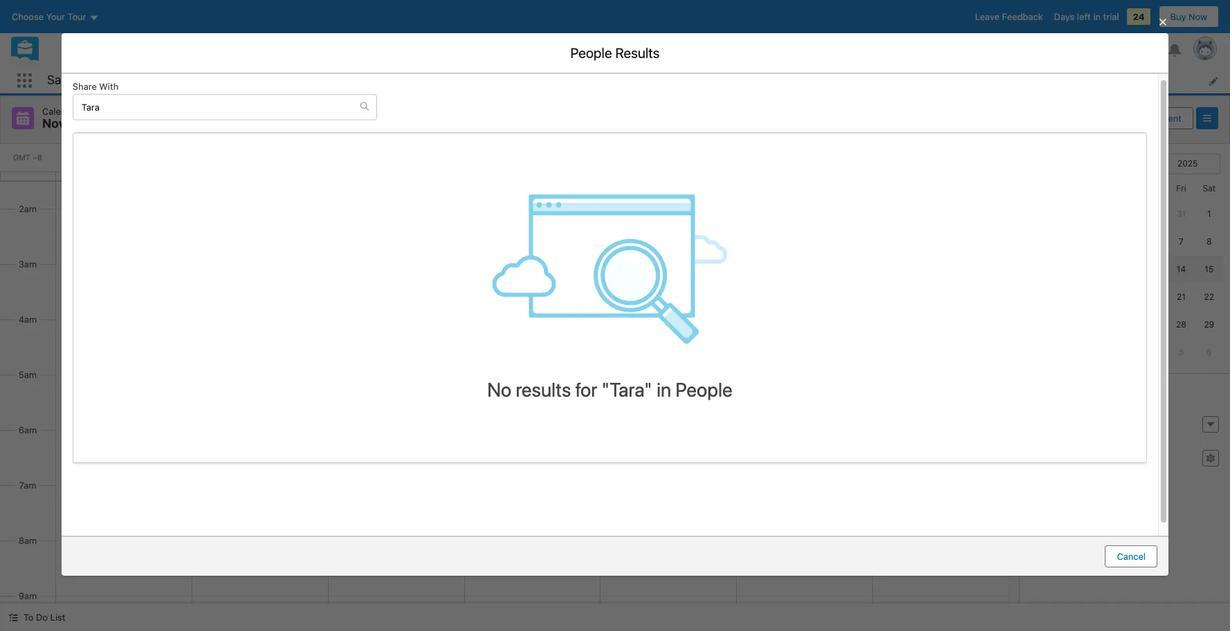 Task type: describe. For each thing, give the bounding box(es) containing it.
new
[[1137, 113, 1156, 124]]

29
[[1204, 320, 1214, 330]]

share with
[[73, 81, 118, 92]]

no results for "tara" in people
[[487, 378, 733, 401]]

leave
[[975, 11, 1000, 22]]

22
[[1204, 292, 1214, 302]]

calendar inside calendar november 9, 2025–november 15, 2025
[[42, 106, 80, 117]]

left
[[1077, 11, 1091, 22]]

3am
[[19, 259, 37, 270]]

1 vertical spatial text default image
[[637, 287, 647, 296]]

0 vertical spatial in
[[1093, 11, 1101, 22]]

"tara"
[[602, 378, 652, 401]]

1 text default image from the top
[[1206, 420, 1216, 430]]

4am
[[18, 314, 37, 325]]

7
[[1179, 237, 1184, 247]]

home link
[[94, 68, 135, 93]]

8am
[[18, 535, 37, 546]]

1 vertical spatial access
[[657, 310, 687, 321]]

access descriptions
[[657, 310, 742, 321]]

1 horizontal spatial calendar
[[607, 214, 662, 230]]

2025–november
[[121, 116, 221, 131]]

gmt
[[13, 153, 30, 162]]

leave feedback link
[[975, 11, 1043, 22]]

buy now
[[1170, 11, 1207, 22]]

7am
[[19, 480, 36, 491]]

*
[[658, 266, 662, 276]]

15
[[1205, 264, 1214, 275]]

sat
[[1203, 183, 1216, 194]]

with
[[99, 81, 118, 92]]

31
[[1177, 209, 1186, 219]]

gmt −8
[[13, 153, 42, 162]]

calendars
[[1064, 452, 1118, 465]]

other calendars
[[1031, 452, 1118, 465]]

list
[[50, 612, 65, 623]]

for
[[575, 378, 597, 401]]

november
[[42, 116, 104, 131]]

home
[[102, 75, 127, 86]]

thu
[[1146, 183, 1161, 194]]

Share With text field
[[73, 94, 360, 119]]

share for share with
[[73, 81, 97, 92]]

24
[[1133, 11, 1145, 22]]

1 vertical spatial people
[[675, 378, 733, 401]]

do
[[36, 612, 48, 623]]

2025
[[244, 116, 276, 131]]

descriptions
[[690, 310, 742, 321]]

−8
[[33, 153, 42, 162]]

buy
[[1170, 11, 1186, 22]]

access descriptions link
[[657, 310, 742, 321]]



Task type: locate. For each thing, give the bounding box(es) containing it.
1 horizontal spatial share
[[569, 214, 604, 230]]

1 horizontal spatial text default image
[[360, 102, 369, 111]]

leave feedback
[[975, 11, 1043, 22]]

1 vertical spatial calendar
[[607, 214, 662, 230]]

other
[[1031, 452, 1062, 465]]

text default image
[[1206, 420, 1216, 430], [1206, 454, 1216, 464]]

30
[[1148, 209, 1159, 219]]

event
[[1158, 113, 1182, 124]]

1 vertical spatial in
[[657, 378, 671, 401]]

new event button
[[1125, 107, 1193, 129]]

grid containing thu
[[1027, 177, 1223, 367]]

in
[[1093, 11, 1101, 22], [657, 378, 671, 401]]

28
[[1176, 320, 1186, 330]]

results
[[615, 45, 660, 61]]

2 horizontal spatial text default image
[[637, 287, 647, 296]]

15,
[[224, 116, 242, 131]]

in right left
[[1093, 11, 1101, 22]]

6am
[[18, 425, 37, 436]]

search... button
[[455, 39, 732, 62]]

share
[[73, 81, 97, 92], [569, 214, 604, 230]]

share for share calendar
[[569, 214, 604, 230]]

9,
[[106, 116, 118, 131]]

group
[[1041, 42, 1070, 59]]

0 vertical spatial text default image
[[360, 102, 369, 111]]

no
[[487, 378, 512, 401]]

2am
[[19, 203, 37, 214]]

6
[[1207, 347, 1212, 358]]

people
[[570, 45, 612, 61], [675, 378, 733, 401]]

cancel
[[1117, 551, 1146, 562]]

trial
[[1103, 11, 1119, 22]]

13
[[1149, 264, 1158, 275]]

27
[[1149, 320, 1158, 330]]

1 vertical spatial share
[[569, 214, 604, 230]]

9am
[[18, 591, 37, 602]]

new event
[[1137, 113, 1182, 124]]

home list
[[94, 68, 1230, 93]]

0 vertical spatial calendar
[[42, 106, 80, 117]]

0 horizontal spatial text default image
[[8, 613, 18, 623]]

1 horizontal spatial in
[[1093, 11, 1101, 22]]

0 horizontal spatial share
[[73, 81, 97, 92]]

access
[[664, 266, 692, 276], [657, 310, 687, 321]]

sales
[[47, 73, 77, 87]]

feedback
[[1002, 11, 1043, 22]]

to
[[24, 612, 34, 623]]

0 vertical spatial text default image
[[1206, 420, 1216, 430]]

to do list button
[[0, 604, 74, 632]]

0 horizontal spatial calendar
[[42, 106, 80, 117]]

days
[[1054, 11, 1075, 22]]

0 vertical spatial access
[[664, 266, 692, 276]]

21
[[1177, 292, 1186, 302]]

days left in trial
[[1054, 11, 1119, 22]]

text default image inside to do list button
[[8, 613, 18, 623]]

calendar
[[42, 106, 80, 117], [607, 214, 662, 230]]

1 vertical spatial text default image
[[1206, 454, 1216, 464]]

8
[[1207, 237, 1212, 247]]

in right ""tara""
[[657, 378, 671, 401]]

calendar november 9, 2025–november 15, 2025
[[42, 106, 276, 131]]

access left the descriptions
[[657, 310, 687, 321]]

buy now button
[[1158, 6, 1219, 28]]

cancel button
[[1105, 546, 1158, 568]]

results
[[516, 378, 571, 401]]

search...
[[482, 45, 519, 56]]

now
[[1189, 11, 1207, 22]]

to do list
[[24, 612, 65, 623]]

2 text default image from the top
[[1206, 454, 1216, 464]]

access right *
[[664, 266, 692, 276]]

2 vertical spatial text default image
[[8, 613, 18, 623]]

1 horizontal spatial people
[[675, 378, 733, 401]]

* access
[[658, 266, 692, 276]]

1
[[1207, 209, 1211, 219]]

0 horizontal spatial people
[[570, 45, 612, 61]]

calendar up *
[[607, 214, 662, 230]]

0 vertical spatial people
[[570, 45, 612, 61]]

share calendar
[[569, 214, 662, 230]]

text default image
[[360, 102, 369, 111], [637, 287, 647, 296], [8, 613, 18, 623]]

list item
[[505, 68, 562, 93]]

calendar down sales
[[42, 106, 80, 117]]

people results
[[570, 45, 660, 61]]

5am
[[19, 369, 37, 380]]

20
[[1148, 292, 1159, 302]]

fri
[[1176, 183, 1186, 194]]

5
[[1179, 347, 1184, 358]]

grid
[[1027, 177, 1223, 367]]

0 horizontal spatial in
[[657, 378, 671, 401]]

0 vertical spatial share
[[73, 81, 97, 92]]

14
[[1177, 264, 1186, 275]]



Task type: vqa. For each thing, say whether or not it's contained in the screenshot.
top the 4
no



